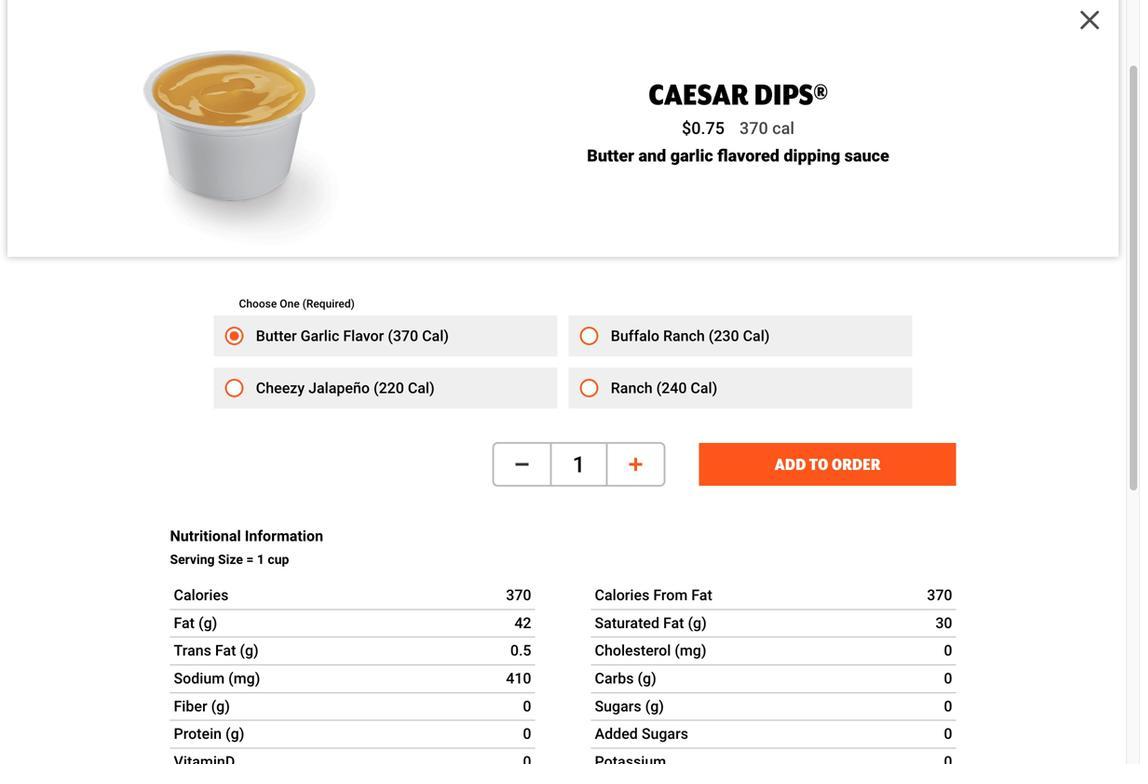 Task type: locate. For each thing, give the bounding box(es) containing it.
ranch left (240
[[611, 380, 653, 397]]

1 horizontal spatial row header
[[595, 750, 768, 765]]

calories from fat row header
[[595, 583, 768, 610]]

added sugars row header
[[595, 722, 768, 749]]

0 horizontal spatial (mg)
[[228, 670, 260, 688]]

cal)
[[422, 327, 449, 345], [743, 327, 770, 345], [408, 380, 435, 397], [691, 380, 718, 397]]

(g) down fat (g) 'row header'
[[240, 643, 259, 660]]

add to order
[[775, 455, 881, 475]]

fiber
[[174, 698, 207, 716]]

(mg) for cholesterol (mg)
[[675, 643, 707, 660]]

(g) up added sugars in the bottom of the page
[[645, 698, 664, 716]]

butter for butter garlic flavor (370 cal)
[[256, 327, 297, 345]]

trans fat (g) row header
[[174, 638, 347, 665]]

1 370 cell from the left
[[506, 583, 532, 610]]

2 370 cell from the left
[[927, 583, 953, 610]]

0 for protein (g)
[[523, 726, 532, 744]]

sugars up added
[[595, 698, 642, 716]]

fat up sodium (mg)
[[215, 643, 236, 660]]

row containing cholesterol (mg)
[[591, 638, 956, 666]]

add to order button
[[699, 444, 956, 487]]

protein (g) row header
[[174, 722, 347, 749]]

370 cell up 42
[[506, 583, 532, 610]]

1 horizontal spatial calories
[[595, 587, 650, 605]]

cell
[[523, 750, 532, 765], [944, 750, 953, 765]]

choose
[[239, 297, 277, 311]]

1 vertical spatial (mg)
[[228, 670, 260, 688]]

0 vertical spatial (mg)
[[675, 643, 707, 660]]

0 vertical spatial butter
[[587, 146, 635, 166]]

row containing calories
[[170, 583, 535, 611]]

370 up 30
[[927, 587, 953, 605]]

1 horizontal spatial 370
[[740, 119, 768, 138]]

row containing fiber (g)
[[170, 694, 535, 722]]

close image
[[1074, 4, 1106, 36]]

calories up saturated
[[595, 587, 650, 605]]

370 cell
[[506, 583, 532, 610], [927, 583, 953, 610]]

fat (g)
[[174, 615, 217, 633]]

0 horizontal spatial 370
[[506, 587, 532, 605]]

(g) inside 'row header'
[[198, 615, 217, 633]]

370 cell for calories
[[506, 583, 532, 610]]

information
[[245, 528, 323, 546]]

(g) for fat (g)
[[198, 615, 217, 633]]

0 cell
[[944, 638, 953, 665], [944, 666, 953, 693], [523, 694, 532, 721], [944, 694, 953, 721], [523, 722, 532, 749], [944, 722, 953, 749]]

butter left and
[[587, 146, 635, 166]]

and
[[639, 146, 666, 166]]

calories
[[174, 587, 229, 605], [595, 587, 650, 605]]

row header down added sugars row header
[[595, 750, 768, 765]]

fat right from
[[692, 587, 713, 605]]

fat inside row header
[[663, 615, 684, 633]]

(mg) down saturated fat (g) row header
[[675, 643, 707, 660]]

1 row header from the left
[[174, 750, 347, 765]]

dips®
[[754, 76, 828, 114]]

nutritional
[[170, 528, 241, 546]]

butter
[[587, 146, 635, 166], [256, 327, 297, 345]]

0 cell for carbs (g)
[[944, 666, 953, 693]]

fat down from
[[663, 615, 684, 633]]

ranch (240 cal)
[[611, 380, 718, 397]]

to
[[809, 455, 829, 475]]

row containing saturated fat (g)
[[591, 611, 956, 638]]

trans
[[174, 643, 211, 660]]

row header
[[174, 750, 347, 765], [595, 750, 768, 765]]

1 vertical spatial ranch
[[611, 380, 653, 397]]

0 horizontal spatial calories
[[174, 587, 229, 605]]

cell for 1st row header from the right
[[944, 750, 953, 765]]

ranch
[[663, 327, 705, 345], [611, 380, 653, 397]]

1 horizontal spatial (mg)
[[675, 643, 707, 660]]

cholesterol (mg)
[[595, 643, 707, 660]]

fat
[[692, 587, 713, 605], [174, 615, 195, 633], [663, 615, 684, 633], [215, 643, 236, 660]]

370 up flavored
[[740, 119, 768, 138]]

calories inside row header
[[595, 587, 650, 605]]

(mg) inside sodium (mg) row header
[[228, 670, 260, 688]]

sugars
[[595, 698, 642, 716], [642, 726, 689, 744]]

1 vertical spatial sugars
[[642, 726, 689, 744]]

1 horizontal spatial butter
[[587, 146, 635, 166]]

(g) down sodium (mg)
[[211, 698, 230, 716]]

carbs
[[595, 670, 634, 688]]

fat up trans
[[174, 615, 195, 633]]

370
[[740, 119, 768, 138], [506, 587, 532, 605], [927, 587, 953, 605]]

1 horizontal spatial 370 cell
[[927, 583, 953, 610]]

sugars down sugars (g) row header
[[642, 726, 689, 744]]

ranch left (230
[[663, 327, 705, 345]]

(g) down cholesterol (mg)
[[638, 670, 657, 688]]

saturated
[[595, 615, 660, 633]]

0 for added sugars
[[944, 726, 953, 744]]

flavored
[[718, 146, 780, 166]]

cal) right (240
[[691, 380, 718, 397]]

0 cell for protein (g)
[[523, 722, 532, 749]]

2 horizontal spatial 370
[[927, 587, 953, 605]]

row
[[170, 583, 535, 611], [591, 583, 956, 611], [170, 611, 535, 638], [591, 611, 956, 638], [170, 638, 535, 666], [591, 638, 956, 666], [170, 666, 535, 694], [591, 666, 956, 694], [170, 694, 535, 722], [591, 694, 956, 722], [170, 722, 535, 750], [591, 722, 956, 750], [170, 750, 535, 765], [591, 750, 956, 765]]

(g) up trans fat (g)
[[198, 615, 217, 633]]

row header down protein (g) row header
[[174, 750, 347, 765]]

(mg) for sodium (mg)
[[228, 670, 260, 688]]

0 horizontal spatial row header
[[174, 750, 347, 765]]

calories for calories
[[174, 587, 229, 605]]

sugars (g) row header
[[595, 694, 768, 721]]

0 horizontal spatial 370 cell
[[506, 583, 532, 610]]

carbs (g)
[[595, 670, 657, 688]]

370 up 42
[[506, 587, 532, 605]]

cal) right (370
[[422, 327, 449, 345]]

(mg) inside cholesterol (mg) row header
[[675, 643, 707, 660]]

0 horizontal spatial butter
[[256, 327, 297, 345]]

table
[[170, 583, 956, 765]]

row containing carbs (g)
[[591, 666, 956, 694]]

butter down one
[[256, 327, 297, 345]]

0 cell for cholesterol (mg)
[[944, 638, 953, 665]]

row containing sugars (g)
[[591, 694, 956, 722]]

(370
[[388, 327, 418, 345]]

(mg)
[[675, 643, 707, 660], [228, 670, 260, 688]]

calories inside row header
[[174, 587, 229, 605]]

(g) down "calories from fat" row header
[[688, 615, 707, 633]]

1 horizontal spatial ranch
[[663, 327, 705, 345]]

0 vertical spatial ranch
[[663, 327, 705, 345]]

calories up fat (g)
[[174, 587, 229, 605]]

(g)
[[198, 615, 217, 633], [688, 615, 707, 633], [240, 643, 259, 660], [638, 670, 657, 688], [211, 698, 230, 716], [645, 698, 664, 716], [226, 726, 244, 744]]

1 calories from the left
[[174, 587, 229, 605]]

cheezy jalapeño (220 cal)
[[256, 380, 435, 397]]

cup
[[268, 553, 289, 568]]

cal) right (230
[[743, 327, 770, 345]]

2 cell from the left
[[944, 750, 953, 765]]

calories for calories from fat
[[595, 587, 650, 605]]

jalapeño
[[309, 380, 370, 397]]

(230
[[709, 327, 739, 345]]

0 horizontal spatial cell
[[523, 750, 532, 765]]

370 for calories
[[506, 587, 532, 605]]

0 cell for sugars (g)
[[944, 694, 953, 721]]

(g) right the protein
[[226, 726, 244, 744]]

370 cell up 30
[[927, 583, 953, 610]]

choose one (required)
[[239, 297, 355, 311]]

1 horizontal spatial cell
[[944, 750, 953, 765]]

(mg) down trans fat (g) row header
[[228, 670, 260, 688]]

0
[[944, 643, 953, 660], [944, 670, 953, 688], [523, 698, 532, 716], [944, 698, 953, 716], [523, 726, 532, 744], [944, 726, 953, 744]]

size
[[218, 553, 243, 568]]

fat (g) row header
[[174, 611, 347, 638]]

1 vertical spatial butter
[[256, 327, 297, 345]]

caesar
[[649, 76, 749, 114]]

2 calories from the left
[[595, 587, 650, 605]]

serving
[[170, 553, 215, 568]]

cholesterol (mg) row header
[[595, 638, 768, 665]]

sodium
[[174, 670, 225, 688]]

1 cell from the left
[[523, 750, 532, 765]]

cal) right (220
[[408, 380, 435, 397]]



Task type: vqa. For each thing, say whether or not it's contained in the screenshot.
410
yes



Task type: describe. For each thing, give the bounding box(es) containing it.
0.5 cell
[[510, 638, 532, 665]]

buffalo ranch (230 cal)
[[611, 327, 770, 345]]

(220
[[374, 380, 404, 397]]

cell for 2nd row header from right
[[523, 750, 532, 765]]

0 for carbs (g)
[[944, 670, 953, 688]]

0 for cholesterol (mg)
[[944, 643, 953, 660]]

caesar dips®
[[649, 76, 828, 114]]

=
[[246, 553, 254, 568]]

1
[[257, 553, 265, 568]]

410 cell
[[506, 666, 532, 693]]

butter garlic flavor (370 cal)
[[256, 327, 449, 345]]

Quantity count label number field
[[550, 443, 608, 487]]

added
[[595, 726, 638, 744]]

0 cell for added sugars
[[944, 722, 953, 749]]

sauce
[[845, 146, 890, 166]]

garlic
[[301, 327, 339, 345]]

butter and garlic flavored dipping sauce
[[587, 146, 890, 166]]

trans fat (g)
[[174, 643, 259, 660]]

370 cal
[[740, 119, 795, 138]]

nutritional information
[[170, 528, 323, 546]]

fiber (g)
[[174, 698, 230, 716]]

serving size = 1 cup
[[170, 553, 289, 568]]

30
[[936, 615, 953, 633]]

410
[[506, 670, 532, 688]]

(g) for protein (g)
[[226, 726, 244, 744]]

0 vertical spatial sugars
[[595, 698, 642, 716]]

(g) for sugars (g)
[[645, 698, 664, 716]]

add
[[775, 455, 806, 475]]

calories from fat
[[595, 587, 713, 605]]

370 for calories from fat
[[927, 587, 953, 605]]

(g) for carbs (g)
[[638, 670, 657, 688]]

garlic
[[671, 146, 714, 166]]

(240
[[657, 380, 687, 397]]

order
[[832, 455, 881, 475]]

42
[[515, 615, 532, 633]]

table containing calories
[[170, 583, 956, 765]]

row containing protein (g)
[[170, 722, 535, 750]]

cal
[[773, 119, 795, 138]]

(g) inside row header
[[688, 615, 707, 633]]

0 cell for fiber (g)
[[523, 694, 532, 721]]

370 cell for calories from fat
[[927, 583, 953, 610]]

butter for butter and garlic flavored dipping sauce
[[587, 146, 635, 166]]

row containing calories from fat
[[591, 583, 956, 611]]

cholesterol
[[595, 643, 671, 660]]

$0.75
[[682, 119, 725, 138]]

sodium (mg)
[[174, 670, 260, 688]]

protein
[[174, 726, 222, 744]]

from
[[653, 587, 688, 605]]

saturated fat (g)
[[595, 615, 707, 633]]

30 cell
[[936, 611, 953, 638]]

buffalo
[[611, 327, 660, 345]]

protein (g)
[[174, 726, 244, 744]]

one
[[280, 297, 300, 311]]

sodium (mg) row header
[[174, 666, 347, 693]]

row containing trans fat (g)
[[170, 638, 535, 666]]

flavor
[[343, 327, 384, 345]]

cheezy
[[256, 380, 305, 397]]

0 for sugars (g)
[[944, 698, 953, 716]]

row containing added sugars
[[591, 722, 956, 750]]

sugars (g)
[[595, 698, 664, 716]]

42 cell
[[515, 611, 532, 638]]

2 row header from the left
[[595, 750, 768, 765]]

carbs (g) row header
[[595, 666, 768, 693]]

(g) for fiber (g)
[[211, 698, 230, 716]]

fat inside 'row header'
[[174, 615, 195, 633]]

saturated fat (g) row header
[[595, 611, 768, 638]]

dipping
[[784, 146, 841, 166]]

0 for fiber (g)
[[523, 698, 532, 716]]

calories row header
[[174, 583, 347, 610]]

row containing fat (g)
[[170, 611, 535, 638]]

added sugars
[[595, 726, 689, 744]]

0.5
[[510, 643, 532, 660]]

row containing sodium (mg)
[[170, 666, 535, 694]]

(required)
[[303, 297, 355, 311]]

fiber (g) row header
[[174, 694, 347, 721]]

0 horizontal spatial ranch
[[611, 380, 653, 397]]



